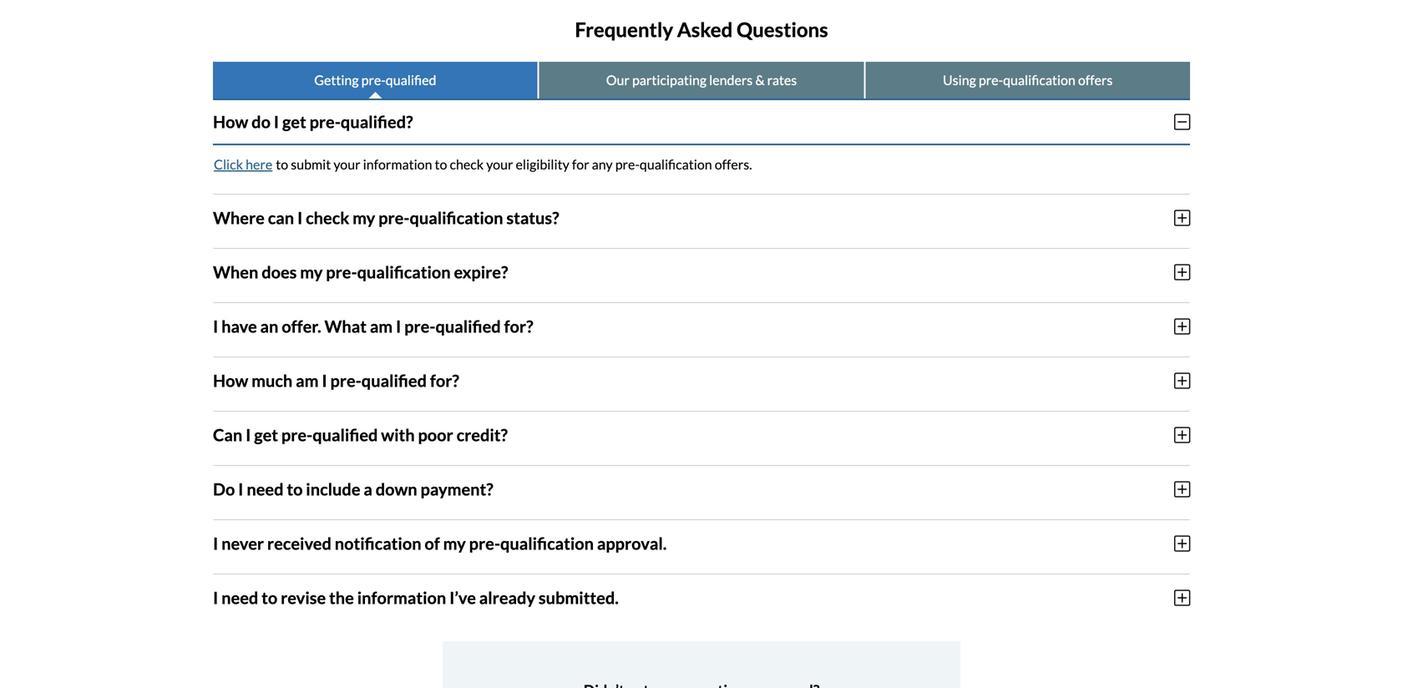 Task type: vqa. For each thing, say whether or not it's contained in the screenshot.
PURCHASE related to "START PURCHASE" button to the left
no



Task type: locate. For each thing, give the bounding box(es) containing it.
0 horizontal spatial for?
[[430, 371, 459, 391]]

i
[[274, 112, 279, 132], [297, 208, 303, 228], [213, 316, 218, 337], [396, 316, 401, 337], [322, 371, 327, 391], [246, 425, 251, 445], [238, 479, 244, 499], [213, 534, 218, 554], [213, 588, 218, 608]]

0 horizontal spatial my
[[300, 262, 323, 282]]

asked
[[677, 18, 733, 41]]

pre- down 'what' at the top of the page
[[330, 371, 362, 391]]

am right much
[[296, 371, 319, 391]]

get right do
[[282, 112, 306, 132]]

1 horizontal spatial get
[[282, 112, 306, 132]]

get
[[282, 112, 306, 132], [254, 425, 278, 445]]

plus square image inside i never received notification of my pre-qualification approval. button
[[1174, 535, 1191, 553]]

0 vertical spatial plus square image
[[1174, 209, 1191, 227]]

plus square image for already
[[1174, 589, 1191, 607]]

qualified?
[[341, 112, 413, 132]]

need inside button
[[247, 479, 284, 499]]

how much am i pre-qualified for? button
[[213, 357, 1191, 404]]

my
[[353, 208, 375, 228], [300, 262, 323, 282], [443, 534, 466, 554]]

1 horizontal spatial my
[[353, 208, 375, 228]]

your
[[334, 156, 361, 172], [486, 156, 513, 172]]

rates
[[768, 72, 797, 88]]

1 how from the top
[[213, 112, 248, 132]]

click
[[214, 156, 243, 172]]

using pre-qualification offers
[[943, 72, 1113, 88]]

2 horizontal spatial my
[[443, 534, 466, 554]]

where
[[213, 208, 265, 228]]

need right do
[[247, 479, 284, 499]]

0 vertical spatial need
[[247, 479, 284, 499]]

2 plus square image from the top
[[1174, 372, 1191, 390]]

0 vertical spatial check
[[450, 156, 484, 172]]

qualified up with
[[362, 371, 427, 391]]

any
[[592, 156, 613, 172]]

plus square image inside where can i check my pre-qualification status? button
[[1174, 209, 1191, 227]]

plus square image for qualification
[[1174, 535, 1191, 553]]

am right 'what' at the top of the page
[[370, 316, 393, 337]]

plus square image
[[1174, 209, 1191, 227], [1174, 263, 1191, 281], [1174, 535, 1191, 553]]

how for how much am i pre-qualified for?
[[213, 371, 248, 391]]

qualification down 'where can i check my pre-qualification status?' at the top left of page
[[357, 262, 451, 282]]

qualification up expire?
[[410, 208, 503, 228]]

check right the can
[[306, 208, 349, 228]]

my right the of
[[443, 534, 466, 554]]

plus square image for status?
[[1174, 209, 1191, 227]]

2 plus square image from the top
[[1174, 263, 1191, 281]]

qualified inside button
[[436, 316, 501, 337]]

our
[[606, 72, 630, 88]]

how
[[213, 112, 248, 132], [213, 371, 248, 391]]

check inside where can i check my pre-qualification status? button
[[306, 208, 349, 228]]

pre- inside button
[[404, 316, 436, 337]]

1 vertical spatial check
[[306, 208, 349, 228]]

plus square image inside do i need to include a down payment? button
[[1174, 480, 1191, 499]]

i have an offer. what am i pre-qualified for? button
[[213, 303, 1191, 350]]

0 horizontal spatial get
[[254, 425, 278, 445]]

get right can
[[254, 425, 278, 445]]

2 how from the top
[[213, 371, 248, 391]]

frequently
[[575, 18, 673, 41]]

click here to submit your information to check your eligibility for any pre-qualification offers.
[[214, 156, 752, 172]]

1 your from the left
[[334, 156, 361, 172]]

0 horizontal spatial check
[[306, 208, 349, 228]]

where can i check my pre-qualification status?
[[213, 208, 559, 228]]

an
[[260, 316, 279, 337]]

lenders
[[709, 72, 753, 88]]

3 plus square image from the top
[[1174, 535, 1191, 553]]

my up when does my pre-qualification expire?
[[353, 208, 375, 228]]

0 vertical spatial how
[[213, 112, 248, 132]]

1 vertical spatial my
[[300, 262, 323, 282]]

can
[[213, 425, 242, 445]]

where can i check my pre-qualification status? button
[[213, 195, 1191, 241]]

plus square image inside can i get pre-qualified with poor credit? button
[[1174, 426, 1191, 444]]

need down never
[[222, 588, 258, 608]]

qualification up submitted.
[[500, 534, 594, 554]]

frequently asked questions tab list
[[213, 62, 1191, 98]]

my right does
[[300, 262, 323, 282]]

pre- right 'what' at the top of the page
[[404, 316, 436, 337]]

4 plus square image from the top
[[1174, 480, 1191, 499]]

1 horizontal spatial your
[[486, 156, 513, 172]]

information down notification on the bottom left of page
[[357, 588, 446, 608]]

check left eligibility
[[450, 156, 484, 172]]

1 vertical spatial plus square image
[[1174, 263, 1191, 281]]

offers
[[1078, 72, 1113, 88]]

need
[[247, 479, 284, 499], [222, 588, 258, 608]]

1 plus square image from the top
[[1174, 317, 1191, 336]]

to left revise in the left of the page
[[262, 588, 278, 608]]

1 vertical spatial am
[[296, 371, 319, 391]]

qualification
[[1003, 72, 1076, 88], [640, 156, 712, 172], [410, 208, 503, 228], [357, 262, 451, 282], [500, 534, 594, 554]]

revise
[[281, 588, 326, 608]]

how left much
[[213, 371, 248, 391]]

0 vertical spatial my
[[353, 208, 375, 228]]

for
[[572, 156, 589, 172]]

1 vertical spatial get
[[254, 425, 278, 445]]

a
[[364, 479, 372, 499]]

information
[[363, 156, 432, 172], [357, 588, 446, 608]]

qualified down expire?
[[436, 316, 501, 337]]

our participating lenders & rates button
[[539, 62, 864, 98]]

your right the submit
[[334, 156, 361, 172]]

1 vertical spatial information
[[357, 588, 446, 608]]

qualification inside i never received notification of my pre-qualification approval. button
[[500, 534, 594, 554]]

status?
[[507, 208, 559, 228]]

5 plus square image from the top
[[1174, 589, 1191, 607]]

qualification inside where can i check my pre-qualification status? button
[[410, 208, 503, 228]]

0 vertical spatial for?
[[504, 316, 533, 337]]

information inside button
[[357, 588, 446, 608]]

pre-
[[361, 72, 386, 88], [979, 72, 1003, 88], [310, 112, 341, 132], [615, 156, 640, 172], [379, 208, 410, 228], [326, 262, 357, 282], [404, 316, 436, 337], [330, 371, 362, 391], [281, 425, 313, 445], [469, 534, 500, 554]]

never
[[222, 534, 264, 554]]

0 horizontal spatial am
[[296, 371, 319, 391]]

to left include
[[287, 479, 303, 499]]

pre- down getting
[[310, 112, 341, 132]]

approval.
[[597, 534, 667, 554]]

notification
[[335, 534, 422, 554]]

3 plus square image from the top
[[1174, 426, 1191, 444]]

offers.
[[715, 156, 752, 172]]

i inside dropdown button
[[274, 112, 279, 132]]

plus square image inside i need to revise the information i've already submitted. button
[[1174, 589, 1191, 607]]

how inside 'button'
[[213, 371, 248, 391]]

1 vertical spatial need
[[222, 588, 258, 608]]

with
[[381, 425, 415, 445]]

to inside button
[[262, 588, 278, 608]]

how inside dropdown button
[[213, 112, 248, 132]]

0 vertical spatial get
[[282, 112, 306, 132]]

1 horizontal spatial check
[[450, 156, 484, 172]]

what
[[325, 316, 367, 337]]

for?
[[504, 316, 533, 337], [430, 371, 459, 391]]

i need to revise the information i've already submitted.
[[213, 588, 619, 608]]

1 horizontal spatial for?
[[504, 316, 533, 337]]

plus square image inside i have an offer. what am i pre-qualified for? button
[[1174, 317, 1191, 336]]

your left eligibility
[[486, 156, 513, 172]]

qualification left offers
[[1003, 72, 1076, 88]]

qualified
[[386, 72, 436, 88], [436, 316, 501, 337], [362, 371, 427, 391], [313, 425, 378, 445]]

1 plus square image from the top
[[1174, 209, 1191, 227]]

i inside 'button'
[[322, 371, 327, 391]]

getting pre-qualified button
[[213, 62, 538, 98]]

when
[[213, 262, 258, 282]]

for? down expire?
[[504, 316, 533, 337]]

2 vertical spatial plus square image
[[1174, 535, 1191, 553]]

how left do
[[213, 112, 248, 132]]

information down qualified?
[[363, 156, 432, 172]]

participating
[[632, 72, 707, 88]]

plus square image
[[1174, 317, 1191, 336], [1174, 372, 1191, 390], [1174, 426, 1191, 444], [1174, 480, 1191, 499], [1174, 589, 1191, 607]]

0 vertical spatial am
[[370, 316, 393, 337]]

1 horizontal spatial am
[[370, 316, 393, 337]]

minus square image
[[1174, 113, 1191, 131]]

how do i get pre-qualified? button
[[213, 98, 1191, 145]]

down
[[376, 479, 417, 499]]

frequently asked questions
[[575, 18, 829, 41]]

does
[[262, 262, 297, 282]]

2 vertical spatial my
[[443, 534, 466, 554]]

qualified up qualified?
[[386, 72, 436, 88]]

1 vertical spatial for?
[[430, 371, 459, 391]]

check
[[450, 156, 484, 172], [306, 208, 349, 228]]

information for your
[[363, 156, 432, 172]]

i never received notification of my pre-qualification approval. button
[[213, 520, 1191, 567]]

pre- up when does my pre-qualification expire?
[[379, 208, 410, 228]]

for? up poor
[[430, 371, 459, 391]]

0 horizontal spatial your
[[334, 156, 361, 172]]

1 vertical spatial how
[[213, 371, 248, 391]]

pre- right getting
[[361, 72, 386, 88]]

to
[[276, 156, 288, 172], [435, 156, 447, 172], [287, 479, 303, 499], [262, 588, 278, 608]]

am
[[370, 316, 393, 337], [296, 371, 319, 391]]

for? inside 'button'
[[430, 371, 459, 391]]

payment?
[[421, 479, 493, 499]]

0 vertical spatial information
[[363, 156, 432, 172]]

can
[[268, 208, 294, 228]]

qualified inside frequently asked questions tab list
[[386, 72, 436, 88]]



Task type: describe. For each thing, give the bounding box(es) containing it.
&
[[756, 72, 765, 88]]

how much am i pre-qualified for?
[[213, 371, 459, 391]]

qualification inside when does my pre-qualification expire? button
[[357, 262, 451, 282]]

received
[[267, 534, 332, 554]]

using pre-qualification offers button
[[866, 62, 1191, 98]]

plus square image for credit?
[[1174, 426, 1191, 444]]

already
[[479, 588, 536, 608]]

plus square image for payment?
[[1174, 480, 1191, 499]]

do
[[213, 479, 235, 499]]

qualification inside using pre-qualification offers button
[[1003, 72, 1076, 88]]

pre- right using
[[979, 72, 1003, 88]]

how for how do i get pre-qualified?
[[213, 112, 248, 132]]

2 your from the left
[[486, 156, 513, 172]]

do i need to include a down payment? button
[[213, 466, 1191, 513]]

include
[[306, 479, 361, 499]]

pre- right the of
[[469, 534, 500, 554]]

plus square image for pre-
[[1174, 317, 1191, 336]]

qualification down how do i get pre-qualified? dropdown button
[[640, 156, 712, 172]]

can i get pre-qualified with poor credit? button
[[213, 412, 1191, 459]]

pre- up 'what' at the top of the page
[[326, 262, 357, 282]]

our participating lenders & rates
[[606, 72, 797, 88]]

offer.
[[282, 316, 321, 337]]

my inside button
[[353, 208, 375, 228]]

pre- inside 'button'
[[330, 371, 362, 391]]

credit?
[[457, 425, 508, 445]]

submitted.
[[539, 588, 619, 608]]

i never received notification of my pre-qualification approval.
[[213, 534, 667, 554]]

for? inside button
[[504, 316, 533, 337]]

when does my pre-qualification expire?
[[213, 262, 508, 282]]

eligibility
[[516, 156, 570, 172]]

poor
[[418, 425, 453, 445]]

i need to revise the information i've already submitted. button
[[213, 575, 1191, 621]]

do i need to include a down payment?
[[213, 479, 493, 499]]

pre- down much
[[281, 425, 313, 445]]

get inside button
[[254, 425, 278, 445]]

to inside button
[[287, 479, 303, 499]]

qualified inside 'button'
[[362, 371, 427, 391]]

pre- right any
[[615, 156, 640, 172]]

am inside button
[[370, 316, 393, 337]]

do
[[252, 112, 271, 132]]

questions
[[737, 18, 829, 41]]

plus square image inside how much am i pre-qualified for? 'button'
[[1174, 372, 1191, 390]]

plus square image inside when does my pre-qualification expire? button
[[1174, 263, 1191, 281]]

click here button
[[213, 152, 273, 177]]

to up 'where can i check my pre-qualification status?' at the top left of page
[[435, 156, 447, 172]]

expire?
[[454, 262, 508, 282]]

of
[[425, 534, 440, 554]]

information for the
[[357, 588, 446, 608]]

qualified left with
[[313, 425, 378, 445]]

pre- inside dropdown button
[[310, 112, 341, 132]]

submit
[[291, 156, 331, 172]]

how do i get pre-qualified?
[[213, 112, 413, 132]]

getting pre-qualified
[[314, 72, 436, 88]]

the
[[329, 588, 354, 608]]

getting pre-qualified tab panel
[[213, 98, 1191, 628]]

to right the here
[[276, 156, 288, 172]]

i have an offer. what am i pre-qualified for?
[[213, 316, 533, 337]]

am inside 'button'
[[296, 371, 319, 391]]

need inside button
[[222, 588, 258, 608]]

have
[[222, 316, 257, 337]]

using
[[943, 72, 976, 88]]

can i get pre-qualified with poor credit?
[[213, 425, 508, 445]]

getting
[[314, 72, 359, 88]]

here
[[246, 156, 273, 172]]

much
[[252, 371, 293, 391]]

get inside dropdown button
[[282, 112, 306, 132]]

i've
[[450, 588, 476, 608]]

when does my pre-qualification expire? button
[[213, 249, 1191, 296]]



